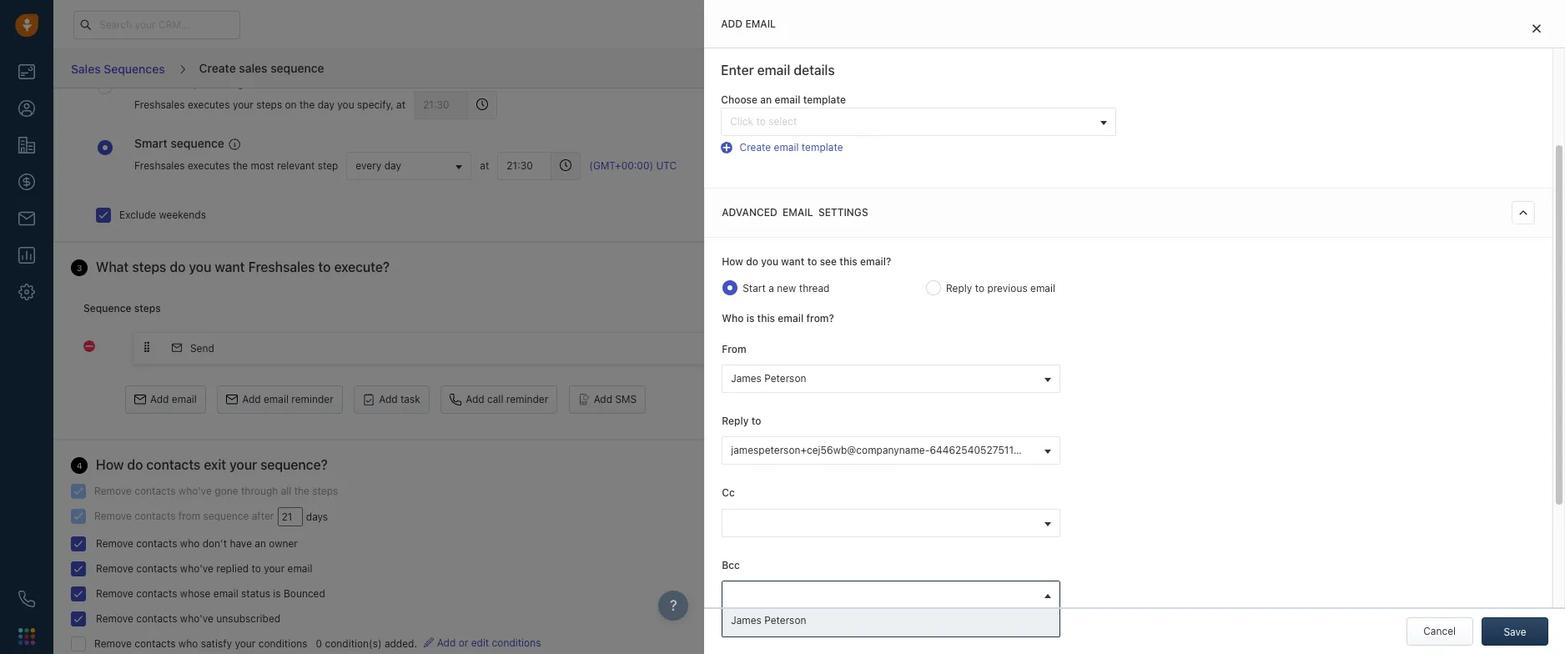 Task type: describe. For each thing, give the bounding box(es) containing it.
crm
[[1404, 163, 1426, 176]]

to inside a sales sequence is a series of steps you can set up to nurture contacts in the crm. a step can be an email, task, call reminder, email reminder, or sms. once your steps are lined up, the crm executes them automatically for you.
[[1453, 135, 1462, 147]]

them
[[1474, 163, 1498, 176]]

james peterson for james peterson list box in the bottom of the page
[[731, 614, 807, 626]]

sms.
[[1218, 163, 1242, 176]]

0 horizontal spatial want
[[215, 259, 245, 274]]

sales sequences link
[[70, 56, 166, 82]]

cc
[[722, 487, 735, 499]]

add or edit conditions
[[437, 637, 541, 649]]

executes for classic sequence
[[188, 99, 230, 111]]

to up "jamespeterson+cej56wb@companyname-" on the bottom of the page
[[752, 415, 761, 427]]

smart
[[134, 136, 168, 150]]

cancel button
[[1407, 618, 1473, 646]]

specify,
[[357, 99, 394, 111]]

phone element
[[10, 582, 43, 616]]

have
[[230, 537, 252, 550]]

condition(s)
[[325, 638, 382, 650]]

added.
[[385, 638, 417, 650]]

james for james peterson list box in the bottom of the page
[[731, 614, 762, 626]]

steps right sequence
[[134, 302, 161, 314]]

create for create sales sequence
[[199, 61, 236, 75]]

reply to
[[722, 415, 761, 427]]

contacts left the exit
[[146, 457, 201, 472]]

1 vertical spatial or
[[459, 637, 468, 649]]

create for create email template
[[740, 141, 771, 153]]

click to select button
[[721, 107, 1116, 136]]

who for satisfy
[[178, 637, 198, 650]]

satisfy
[[201, 637, 232, 650]]

of
[[1340, 135, 1350, 147]]

add task button
[[354, 385, 430, 414]]

Search your CRM... text field
[[73, 10, 240, 39]]

how for how do you want to see this email?
[[722, 255, 743, 268]]

or inside a sales sequence is a series of steps you can set up to nurture contacts in the crm. a step can be an email, task, call reminder, email reminder, or sms. once your steps are lined up, the crm executes them automatically for you.
[[1205, 163, 1215, 176]]

utc
[[656, 159, 677, 172]]

you left specify,
[[337, 99, 354, 111]]

contacts for remove contacts whose email status is bounced
[[136, 587, 177, 600]]

settings
[[819, 206, 868, 219]]

create sales sequence
[[199, 61, 324, 75]]

new
[[777, 282, 796, 294]]

jamespeterson+cej56wb@companyname-644625405275115567.freshworksmail.com button
[[722, 437, 1134, 465]]

you inside enter email details dialog
[[761, 255, 779, 268]]

how do you want to see this email?
[[722, 255, 891, 268]]

email?
[[860, 255, 891, 268]]

steps right what at the left of the page
[[132, 259, 166, 274]]

see
[[820, 255, 837, 268]]

the down task,
[[1386, 163, 1401, 176]]

sequence up the on in the left top of the page
[[271, 61, 324, 75]]

email down replied
[[213, 587, 238, 600]]

sequence
[[83, 302, 131, 314]]

enter email details
[[721, 63, 835, 78]]

your down the unsubscribed
[[235, 637, 256, 650]]

remove for remove contacts who satisfy your conditions
[[94, 637, 132, 650]]

add for add task button
[[379, 393, 398, 405]]

contacts for remove contacts who satisfy your conditions
[[135, 637, 176, 650]]

sequence left <span class=" ">sales reps can use this for prospecting and account-based selling e.g. following up with event attendees</span> icon
[[171, 136, 224, 150]]

day inside every day button
[[384, 159, 401, 172]]

add inside enter email details dialog
[[721, 18, 743, 30]]

is inside a sales sequence is a series of steps you can set up to nurture contacts in the crm. a step can be an email, task, call reminder, email reminder, or sms. once your steps are lined up, the crm executes them automatically for you.
[[1290, 135, 1298, 147]]

3
[[77, 262, 82, 272]]

advanced email settings
[[722, 206, 868, 219]]

sequence steps
[[83, 302, 161, 314]]

whose
[[180, 587, 211, 600]]

nurture
[[1465, 135, 1500, 147]]

how for how do contacts exit your sequence?
[[96, 457, 124, 472]]

unsubscribed
[[216, 612, 280, 625]]

you.
[[1287, 178, 1307, 190]]

up,
[[1368, 163, 1383, 176]]

you inside a sales sequence is a series of steps you can set up to nurture contacts in the crm. a step can be an email, task, call reminder, email reminder, or sms. once your steps are lined up, the crm executes them automatically for you.
[[1381, 135, 1398, 147]]

0 horizontal spatial step
[[318, 159, 338, 172]]

classic sequence
[[134, 75, 231, 89]]

peterson for james peterson list box in the bottom of the page
[[765, 614, 807, 626]]

to left previous on the top right of page
[[975, 282, 985, 294]]

enter
[[721, 63, 754, 78]]

start a new thread
[[743, 282, 830, 294]]

freshsales for smart
[[134, 159, 185, 172]]

add task
[[379, 393, 420, 405]]

sales for create
[[239, 61, 268, 75]]

once
[[1245, 163, 1270, 176]]

jamespeterson+cej56wb@companyname-644625405275115567.freshworksmail.com
[[731, 444, 1134, 457]]

add email inside enter email details dialog
[[721, 18, 776, 30]]

executes inside a sales sequence is a series of steps you can set up to nurture contacts in the crm. a step can be an email, task, call reminder, email reminder, or sms. once your steps are lined up, the crm executes them automatically for you.
[[1429, 163, 1471, 176]]

for
[[1271, 178, 1284, 190]]

sequences
[[104, 62, 165, 76]]

task,
[[1375, 149, 1398, 162]]

add for add sms button
[[594, 393, 613, 405]]

owner
[[269, 537, 298, 550]]

freshsales executes the most relevant step
[[134, 159, 338, 172]]

remove contacts who don't have an owner
[[96, 537, 298, 550]]

add or edit conditions link
[[424, 637, 541, 649]]

do for contacts
[[127, 457, 143, 472]]

remove contacts whose email status is bounced
[[96, 587, 325, 600]]

add for add email button
[[150, 393, 169, 405]]

a sales sequence is a series of steps you can set up to nurture contacts in the crm. a step can be an email, task, call reminder, email reminder, or sms. once your steps are lined up, the crm executes them automatically for you.
[[1205, 135, 1544, 190]]

2 reminder, from the left
[[1494, 149, 1539, 162]]

execute?
[[334, 259, 390, 274]]

remove for remove contacts from sequence after
[[94, 510, 132, 522]]

4
[[77, 460, 82, 470]]

1 horizontal spatial a
[[1262, 149, 1269, 162]]

set
[[1421, 135, 1435, 147]]

don't
[[202, 537, 227, 550]]

0 horizontal spatial can
[[1295, 149, 1312, 162]]

sequence left the <span class=" ">sales reps can use this for weekly check-ins with leads and to run renewal campaigns e.g. renewing a contract</span> icon
[[177, 75, 231, 89]]

details
[[794, 63, 835, 78]]

sales
[[71, 62, 101, 76]]

to inside button
[[756, 115, 766, 127]]

steps up email,
[[1352, 135, 1378, 147]]

what steps do you want freshsales to execute?
[[96, 259, 390, 274]]

relevant
[[277, 159, 315, 172]]

0 condition(s) added.
[[316, 638, 417, 650]]

add sms
[[594, 393, 637, 405]]

remove contacts who've replied to your email
[[96, 562, 313, 575]]

1 horizontal spatial can
[[1401, 135, 1418, 147]]

email up enter email details
[[746, 18, 776, 30]]

remove for remove contacts whose email status is bounced
[[96, 587, 133, 600]]

what
[[96, 259, 129, 274]]

644625405275115567.freshworksmail.com
[[930, 444, 1134, 457]]

1 horizontal spatial conditions
[[492, 637, 541, 649]]

through
[[241, 485, 278, 497]]

phone image
[[18, 591, 35, 607]]

email right previous on the top right of page
[[1031, 282, 1056, 294]]

gone
[[215, 485, 238, 497]]

crm.
[[1234, 149, 1260, 162]]

who
[[722, 312, 744, 325]]

(gmt+00:00)
[[589, 159, 653, 172]]

in
[[1205, 149, 1213, 162]]

contacts for remove contacts who don't have an owner
[[136, 537, 177, 550]]

1 reminder, from the left
[[1419, 149, 1464, 162]]

0 horizontal spatial at
[[396, 99, 406, 111]]

sms
[[615, 393, 637, 405]]

weekends
[[159, 208, 206, 221]]

start
[[743, 282, 766, 294]]

the right the on in the left top of the page
[[300, 99, 315, 111]]

smart sequence
[[134, 136, 224, 150]]

lined
[[1343, 163, 1365, 176]]

reply for reply to previous email
[[946, 282, 972, 294]]

an inside a sales sequence is a series of steps you can set up to nurture contacts in the crm. a step can be an email, task, call reminder, email reminder, or sms. once your steps are lined up, the crm executes them automatically for you.
[[1330, 149, 1341, 162]]

remove contacts from sequence after
[[94, 510, 274, 522]]



Task type: locate. For each thing, give the bounding box(es) containing it.
email down select
[[774, 141, 799, 153]]

do up start
[[746, 255, 758, 268]]

0 horizontal spatial add email
[[150, 393, 197, 405]]

add email
[[721, 18, 776, 30], [150, 393, 197, 405]]

0 vertical spatial james peterson
[[731, 372, 807, 385]]

0 vertical spatial james
[[731, 372, 762, 385]]

an right have
[[255, 537, 266, 550]]

0 vertical spatial how
[[722, 255, 743, 268]]

who've for gone
[[178, 485, 212, 497]]

conditions left 0
[[258, 637, 308, 650]]

the right in
[[1216, 149, 1231, 162]]

contacts down remove contacts from sequence after on the left bottom of page
[[136, 537, 177, 550]]

a inside a sales sequence is a series of steps you can set up to nurture contacts in the crm. a step can be an email, task, call reminder, email reminder, or sms. once your steps are lined up, the crm executes them automatically for you.
[[1301, 135, 1306, 147]]

days
[[306, 511, 328, 523]]

0 vertical spatial add email
[[721, 18, 776, 30]]

2 vertical spatial an
[[255, 537, 266, 550]]

contacts inside a sales sequence is a series of steps you can set up to nurture contacts in the crm. a step can be an email, task, call reminder, email reminder, or sms. once your steps are lined up, the crm executes them automatically for you.
[[1502, 135, 1544, 147]]

freshsales
[[134, 99, 185, 111], [134, 159, 185, 172], [248, 259, 315, 274]]

you up task,
[[1381, 135, 1398, 147]]

step up for
[[1272, 149, 1293, 162]]

james peterson down bcc
[[731, 614, 807, 626]]

sequence up crm.
[[1242, 135, 1287, 147]]

1 horizontal spatial want
[[781, 255, 805, 268]]

an
[[760, 94, 772, 106], [1330, 149, 1341, 162], [255, 537, 266, 550]]

reminder,
[[1419, 149, 1464, 162], [1494, 149, 1539, 162]]

1 reminder from the left
[[291, 393, 334, 405]]

most
[[251, 159, 274, 172]]

1 horizontal spatial step
[[1272, 149, 1293, 162]]

sequence inside a sales sequence is a series of steps you can set up to nurture contacts in the crm. a step can be an email, task, call reminder, email reminder, or sms. once your steps are lined up, the crm executes them automatically for you.
[[1242, 135, 1287, 147]]

0 vertical spatial call
[[1400, 149, 1417, 162]]

0 vertical spatial is
[[1290, 135, 1298, 147]]

0 horizontal spatial sales
[[239, 61, 268, 75]]

call inside a sales sequence is a series of steps you can set up to nurture contacts in the crm. a step can be an email, task, call reminder, email reminder, or sms. once your steps are lined up, the crm executes them automatically for you.
[[1400, 149, 1417, 162]]

executes down <span class=" ">sales reps can use this for prospecting and account-based selling e.g. following up with event attendees</span> icon
[[188, 159, 230, 172]]

conditions right edit
[[492, 637, 541, 649]]

can
[[1401, 135, 1418, 147], [1295, 149, 1312, 162]]

do right "4"
[[127, 457, 143, 472]]

do
[[746, 255, 758, 268], [170, 259, 186, 274], [127, 457, 143, 472]]

click
[[730, 115, 754, 127]]

0 horizontal spatial a
[[1205, 135, 1212, 147]]

email inside a sales sequence is a series of steps you can set up to nurture contacts in the crm. a step can be an email, task, call reminder, email reminder, or sms. once your steps are lined up, the crm executes them automatically for you.
[[1467, 149, 1492, 162]]

day right the on in the left top of the page
[[318, 99, 335, 111]]

series
[[1309, 135, 1337, 147]]

reminder
[[291, 393, 334, 405], [506, 393, 548, 405]]

0 vertical spatial reply
[[946, 282, 972, 294]]

who for don't
[[180, 537, 200, 550]]

is left series
[[1290, 135, 1298, 147]]

sequence?
[[261, 457, 328, 472]]

james peterson inside james peterson list box
[[731, 614, 807, 626]]

0 vertical spatial who
[[180, 537, 200, 550]]

1 vertical spatial a
[[769, 282, 774, 294]]

0 vertical spatial or
[[1205, 163, 1215, 176]]

remove for remove contacts who don't have an owner
[[96, 537, 133, 550]]

sales inside a sales sequence is a series of steps you can set up to nurture contacts in the crm. a step can be an email, task, call reminder, email reminder, or sms. once your steps are lined up, the crm executes them automatically for you.
[[1215, 135, 1239, 147]]

0 vertical spatial can
[[1401, 135, 1418, 147]]

an up click to select
[[760, 94, 772, 106]]

1 vertical spatial how
[[96, 457, 124, 472]]

executes for smart sequence
[[188, 159, 230, 172]]

0 vertical spatial sales
[[239, 61, 268, 75]]

email up sequence?
[[264, 393, 289, 405]]

the
[[300, 99, 315, 111], [1216, 149, 1231, 162], [233, 159, 248, 172], [1386, 163, 1401, 176], [294, 485, 310, 497]]

enter email details dialog
[[704, 0, 1565, 654]]

1 vertical spatial james peterson
[[731, 614, 807, 626]]

are
[[1325, 163, 1340, 176]]

0 vertical spatial create
[[199, 61, 236, 75]]

contacts left "from"
[[135, 510, 176, 522]]

who've for replied
[[180, 562, 214, 575]]

1 vertical spatial freshsales
[[134, 159, 185, 172]]

edit
[[471, 637, 489, 649]]

peterson inside list box
[[765, 614, 807, 626]]

add sms button
[[569, 385, 646, 414]]

email up bounced
[[288, 562, 313, 575]]

remove contacts who've unsubscribed
[[96, 612, 280, 625]]

0 vertical spatial template
[[803, 94, 846, 106]]

0 horizontal spatial a
[[769, 282, 774, 294]]

steps left the on in the left top of the page
[[256, 99, 282, 111]]

2 vertical spatial is
[[273, 587, 281, 600]]

do for you
[[746, 255, 758, 268]]

0 horizontal spatial conditions
[[258, 637, 308, 650]]

how do contacts exit your sequence?
[[96, 457, 328, 472]]

sales for a
[[1215, 135, 1239, 147]]

1 vertical spatial at
[[480, 159, 489, 172]]

an inside enter email details dialog
[[760, 94, 772, 106]]

2 horizontal spatial an
[[1330, 149, 1341, 162]]

to left see
[[807, 255, 817, 268]]

0 horizontal spatial day
[[318, 99, 335, 111]]

day
[[318, 99, 335, 111], [384, 159, 401, 172]]

steps up days
[[312, 485, 338, 497]]

this down start
[[757, 312, 775, 325]]

at right every day button
[[480, 159, 489, 172]]

1 horizontal spatial how
[[722, 255, 743, 268]]

step right relevant
[[318, 159, 338, 172]]

reminder for add call reminder
[[506, 393, 548, 405]]

to right replied
[[252, 562, 261, 575]]

reply left previous on the top right of page
[[946, 282, 972, 294]]

1 horizontal spatial a
[[1301, 135, 1306, 147]]

send
[[190, 342, 214, 354]]

you down weekends
[[189, 259, 211, 274]]

your down the <span class=" ">sales reps can use this for weekly check-ins with leads and to run renewal campaigns e.g. renewing a contract</span> icon
[[233, 99, 254, 111]]

0 horizontal spatial reminder
[[291, 393, 334, 405]]

automatically
[[1205, 178, 1268, 190]]

0 vertical spatial who've
[[178, 485, 212, 497]]

remove contacts who satisfy your conditions
[[94, 637, 308, 650]]

james down bcc
[[731, 614, 762, 626]]

contacts for remove contacts who've unsubscribed
[[136, 612, 177, 625]]

1 horizontal spatial an
[[760, 94, 772, 106]]

1 horizontal spatial call
[[1400, 149, 1417, 162]]

0 horizontal spatial this
[[757, 312, 775, 325]]

reminder, down up
[[1419, 149, 1464, 162]]

cancel
[[1424, 625, 1456, 638]]

1 vertical spatial reply
[[722, 415, 749, 427]]

is
[[1290, 135, 1298, 147], [747, 312, 755, 325], [273, 587, 281, 600]]

close image
[[1533, 23, 1541, 33]]

james peterson down from
[[731, 372, 807, 385]]

the right "all"
[[294, 485, 310, 497]]

1 horizontal spatial this
[[840, 255, 858, 268]]

at right specify,
[[396, 99, 406, 111]]

freshsales executes your steps on the day you specify, at
[[134, 99, 406, 111]]

email left from?
[[778, 312, 804, 325]]

can left be
[[1295, 149, 1312, 162]]

james peterson list box
[[723, 609, 1060, 636]]

0
[[316, 638, 322, 650]]

to right up
[[1453, 135, 1462, 147]]

None text field
[[278, 507, 303, 527]]

to right click
[[756, 115, 766, 127]]

exclude weekends
[[119, 208, 206, 221]]

email inside button
[[172, 393, 197, 405]]

1 vertical spatial james
[[731, 614, 762, 626]]

reminder inside add email reminder button
[[291, 393, 334, 405]]

this
[[840, 255, 858, 268], [757, 312, 775, 325]]

0 horizontal spatial is
[[273, 587, 281, 600]]

who've down whose
[[180, 612, 214, 625]]

template down details
[[803, 94, 846, 106]]

an right be
[[1330, 149, 1341, 162]]

contacts right nurture
[[1502, 135, 1544, 147]]

email up select
[[775, 94, 801, 106]]

email
[[783, 206, 813, 219]]

james down from
[[731, 372, 762, 385]]

1 vertical spatial can
[[1295, 149, 1312, 162]]

1 vertical spatial a
[[1262, 149, 1269, 162]]

want inside enter email details dialog
[[781, 255, 805, 268]]

2 vertical spatial who've
[[180, 612, 214, 625]]

jamespeterson+cej56wb@companyname-
[[731, 444, 930, 457]]

1 vertical spatial day
[[384, 159, 401, 172]]

how
[[722, 255, 743, 268], [96, 457, 124, 472]]

thread
[[799, 282, 830, 294]]

2 peterson from the top
[[765, 614, 807, 626]]

who
[[180, 537, 200, 550], [178, 637, 198, 650]]

be
[[1315, 149, 1327, 162]]

add email inside button
[[150, 393, 197, 405]]

template
[[803, 94, 846, 106], [802, 141, 843, 153]]

a inside enter email details dialog
[[769, 282, 774, 294]]

<span class=" ">sales reps can use this for weekly check-ins with leads and to run renewal campaigns e.g. renewing a contract</span> image
[[235, 77, 246, 89]]

contacts for remove contacts who've replied to your email
[[136, 562, 177, 575]]

sequence
[[271, 61, 324, 75], [177, 75, 231, 89], [1242, 135, 1287, 147], [171, 136, 224, 150], [203, 510, 249, 522]]

your down owner
[[264, 562, 285, 575]]

you
[[337, 99, 354, 111], [1381, 135, 1398, 147], [761, 255, 779, 268], [189, 259, 211, 274]]

your
[[233, 99, 254, 111], [1273, 163, 1293, 176], [230, 457, 257, 472], [264, 562, 285, 575], [235, 637, 256, 650]]

add call reminder button
[[441, 385, 558, 414]]

1 vertical spatial call
[[487, 393, 504, 405]]

your right the exit
[[230, 457, 257, 472]]

add for add email reminder button
[[242, 393, 261, 405]]

1 vertical spatial create
[[740, 141, 771, 153]]

a
[[1301, 135, 1306, 147], [769, 282, 774, 294]]

1 horizontal spatial day
[[384, 159, 401, 172]]

who've
[[178, 485, 212, 497], [180, 562, 214, 575], [180, 612, 214, 625]]

1 vertical spatial an
[[1330, 149, 1341, 162]]

2 reminder from the left
[[506, 393, 548, 405]]

add for add call reminder button
[[466, 393, 485, 405]]

0 horizontal spatial an
[[255, 537, 266, 550]]

you up start
[[761, 255, 779, 268]]

do inside enter email details dialog
[[746, 255, 758, 268]]

sequence down gone
[[203, 510, 249, 522]]

1 james peterson from the top
[[731, 372, 807, 385]]

a up the 'once' on the right top of the page
[[1262, 149, 1269, 162]]

template down "choose an email template"
[[802, 141, 843, 153]]

add email reminder
[[242, 393, 334, 405]]

email
[[746, 18, 776, 30], [757, 63, 790, 78], [775, 94, 801, 106], [774, 141, 799, 153], [1467, 149, 1492, 162], [1031, 282, 1056, 294], [778, 312, 804, 325], [172, 393, 197, 405], [264, 393, 289, 405], [288, 562, 313, 575], [213, 587, 238, 600]]

james peterson inside james peterson button
[[731, 372, 807, 385]]

advanced
[[722, 206, 778, 219]]

(gmt+00:00) utc
[[589, 159, 677, 172]]

add call reminder
[[466, 393, 548, 405]]

peterson for james peterson button
[[765, 372, 807, 385]]

save
[[1504, 626, 1527, 638]]

1 vertical spatial who
[[178, 637, 198, 650]]

2 vertical spatial freshsales
[[248, 259, 315, 274]]

all
[[281, 485, 292, 497]]

0 horizontal spatial do
[[127, 457, 143, 472]]

freshsales down classic
[[134, 99, 185, 111]]

james for james peterson button
[[731, 372, 762, 385]]

add email up enter
[[721, 18, 776, 30]]

reply for reply to
[[722, 415, 749, 427]]

james inside button
[[731, 372, 762, 385]]

sales sequences
[[71, 62, 165, 76]]

0 horizontal spatial or
[[459, 637, 468, 649]]

reminder inside add call reminder button
[[506, 393, 548, 405]]

who've up "from"
[[178, 485, 212, 497]]

exclude
[[119, 208, 156, 221]]

or
[[1205, 163, 1215, 176], [459, 637, 468, 649]]

1 peterson from the top
[[765, 372, 807, 385]]

is inside enter email details dialog
[[747, 312, 755, 325]]

how inside enter email details dialog
[[722, 255, 743, 268]]

1 horizontal spatial reply
[[946, 282, 972, 294]]

1 vertical spatial is
[[747, 312, 755, 325]]

remove contacts who've gone through all the steps
[[94, 485, 338, 497]]

freshworks switcher image
[[18, 628, 35, 645]]

your inside a sales sequence is a series of steps you can set up to nurture contacts in the crm. a step can be an email, task, call reminder, email reminder, or sms. once your steps are lined up, the crm executes them automatically for you.
[[1273, 163, 1293, 176]]

create up the <span class=" ">sales reps can use this for weekly check-ins with leads and to run renewal campaigns e.g. renewing a contract</span> icon
[[199, 61, 236, 75]]

contacts for remove contacts who've gone through all the steps
[[135, 485, 176, 497]]

executes down classic sequence
[[188, 99, 230, 111]]

a up in
[[1205, 135, 1212, 147]]

0 vertical spatial a
[[1301, 135, 1306, 147]]

0 horizontal spatial create
[[199, 61, 236, 75]]

replied
[[216, 562, 249, 575]]

reply to previous email
[[946, 282, 1056, 294]]

freshsales down smart
[[134, 159, 185, 172]]

1 horizontal spatial is
[[747, 312, 755, 325]]

2 horizontal spatial is
[[1290, 135, 1298, 147]]

a left series
[[1301, 135, 1306, 147]]

sales up crm.
[[1215, 135, 1239, 147]]

executes down up
[[1429, 163, 1471, 176]]

0 vertical spatial peterson
[[765, 372, 807, 385]]

status
[[241, 587, 270, 600]]

1 horizontal spatial do
[[170, 259, 186, 274]]

day right every
[[384, 159, 401, 172]]

email up "choose an email template"
[[757, 63, 790, 78]]

task
[[401, 393, 420, 405]]

call inside button
[[487, 393, 504, 405]]

james inside list box
[[731, 614, 762, 626]]

can left set
[[1401, 135, 1418, 147]]

0 horizontal spatial reply
[[722, 415, 749, 427]]

remove for remove contacts who've replied to your email
[[96, 562, 133, 575]]

select
[[769, 115, 797, 127]]

who've for unsubscribed
[[180, 612, 214, 625]]

1 horizontal spatial add email
[[721, 18, 776, 30]]

freshsales left execute?
[[248, 259, 315, 274]]

who down remove contacts who've unsubscribed at the bottom left
[[178, 637, 198, 650]]

1 james from the top
[[731, 372, 762, 385]]

every day button
[[347, 151, 472, 180]]

conditions
[[492, 637, 541, 649], [258, 637, 308, 650]]

or left edit
[[459, 637, 468, 649]]

is right status
[[273, 587, 281, 600]]

0 vertical spatial this
[[840, 255, 858, 268]]

1 vertical spatial who've
[[180, 562, 214, 575]]

0 horizontal spatial reminder,
[[1419, 149, 1464, 162]]

sales
[[239, 61, 268, 75], [1215, 135, 1239, 147]]

peterson inside button
[[765, 372, 807, 385]]

1 vertical spatial peterson
[[765, 614, 807, 626]]

contacts up remove contacts from sequence after on the left bottom of page
[[135, 485, 176, 497]]

0 vertical spatial at
[[396, 99, 406, 111]]

or down in
[[1205, 163, 1215, 176]]

steps down be
[[1296, 163, 1322, 176]]

0 vertical spatial freshsales
[[134, 99, 185, 111]]

2 horizontal spatial do
[[746, 255, 758, 268]]

email inside button
[[264, 393, 289, 405]]

james peterson for james peterson button
[[731, 372, 807, 385]]

after
[[252, 510, 274, 522]]

contacts up remove contacts who satisfy your conditions
[[136, 612, 177, 625]]

(gmt+00:00) utc link
[[589, 159, 677, 173]]

<span class=" ">sales reps can use this for prospecting and account-based selling e.g. following up with event attendees</span> image
[[229, 138, 240, 150]]

0 vertical spatial an
[[760, 94, 772, 106]]

a left new
[[769, 282, 774, 294]]

1 horizontal spatial at
[[480, 159, 489, 172]]

james
[[731, 372, 762, 385], [731, 614, 762, 626]]

add email reminder button
[[217, 385, 343, 414]]

0 horizontal spatial call
[[487, 393, 504, 405]]

remove for remove contacts who've gone through all the steps
[[94, 485, 132, 497]]

classic
[[134, 75, 174, 89]]

2 james peterson from the top
[[731, 614, 807, 626]]

your up for
[[1273, 163, 1293, 176]]

1 horizontal spatial reminder,
[[1494, 149, 1539, 162]]

1 horizontal spatial create
[[740, 141, 771, 153]]

create inside enter email details dialog
[[740, 141, 771, 153]]

0 horizontal spatial how
[[96, 457, 124, 472]]

reminder, up the them
[[1494, 149, 1539, 162]]

bounced
[[284, 587, 325, 600]]

step inside a sales sequence is a series of steps you can set up to nurture contacts in the crm. a step can be an email, task, call reminder, email reminder, or sms. once your steps are lined up, the crm executes them automatically for you.
[[1272, 149, 1293, 162]]

1 horizontal spatial reminder
[[506, 393, 548, 405]]

the left most
[[233, 159, 248, 172]]

who've down the 'remove contacts who don't have an owner'
[[180, 562, 214, 575]]

contacts down remove contacts who've unsubscribed at the bottom left
[[135, 637, 176, 650]]

1 vertical spatial template
[[802, 141, 843, 153]]

0 vertical spatial a
[[1205, 135, 1212, 147]]

how right "4"
[[96, 457, 124, 472]]

1 horizontal spatial or
[[1205, 163, 1215, 176]]

add email down send
[[150, 393, 197, 405]]

to left execute?
[[318, 259, 331, 274]]

contacts down the 'remove contacts who don't have an owner'
[[136, 562, 177, 575]]

email down send
[[172, 393, 197, 405]]

reminder up sequence?
[[291, 393, 334, 405]]

is right who
[[747, 312, 755, 325]]

create down click to select
[[740, 141, 771, 153]]

reminder for add email reminder
[[291, 393, 334, 405]]

1 vertical spatial sales
[[1215, 135, 1239, 147]]

2 james from the top
[[731, 614, 762, 626]]

0 vertical spatial day
[[318, 99, 335, 111]]

contacts left whose
[[136, 587, 177, 600]]

this right see
[[840, 255, 858, 268]]

remove for remove contacts who've unsubscribed
[[96, 612, 133, 625]]

1 vertical spatial this
[[757, 312, 775, 325]]

from
[[722, 343, 747, 356]]

1 vertical spatial add email
[[150, 393, 197, 405]]

contacts for remove contacts from sequence after
[[135, 510, 176, 522]]

1 horizontal spatial sales
[[1215, 135, 1239, 147]]

peterson
[[765, 372, 807, 385], [765, 614, 807, 626]]

freshsales for classic
[[134, 99, 185, 111]]



Task type: vqa. For each thing, say whether or not it's contained in the screenshot.
Add related to Add call reminder button
yes



